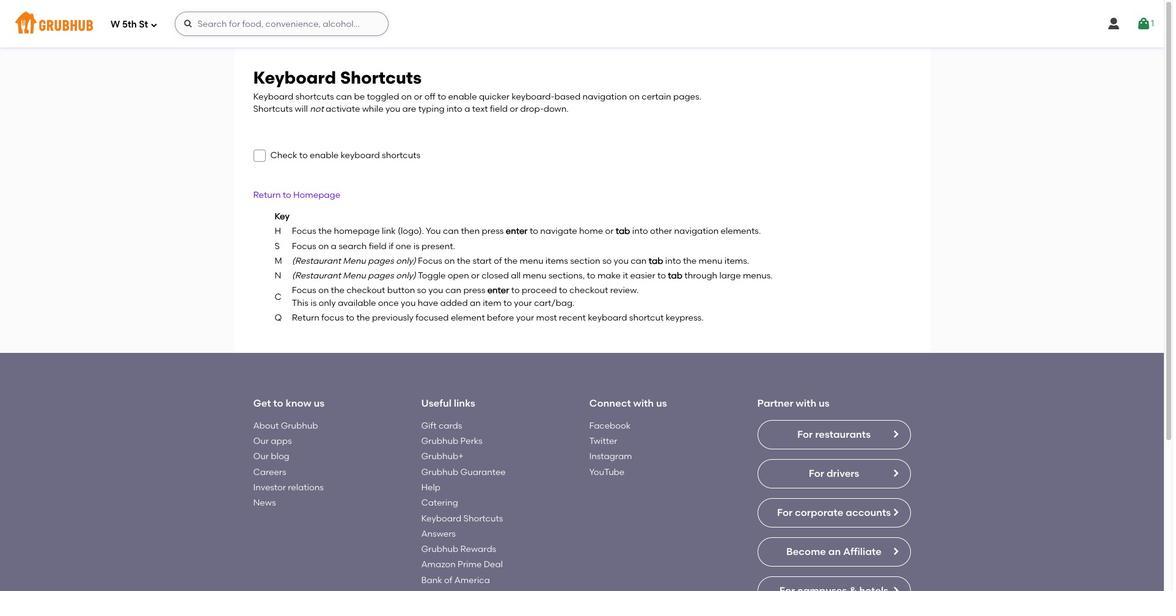Task type: describe. For each thing, give the bounding box(es) containing it.
once
[[378, 298, 399, 309]]

to down 'all'
[[512, 286, 520, 296]]

for restaurants
[[798, 429, 871, 441]]

svg image inside 1 button
[[1137, 17, 1152, 31]]

1 horizontal spatial into
[[633, 226, 648, 237]]

easier
[[630, 271, 656, 281]]

corporate
[[795, 507, 844, 519]]

(restaurant menu pages only) focus on the start of the menu items section so you can tab into the menu items.
[[292, 256, 750, 266]]

most
[[536, 313, 557, 323]]

keyboard shortcuts keyboard shortcuts can be toggled on or off to enable quicker keyboard-based navigation on certain pages. shortcuts will not activate while you are typing into a text field or drop-down.
[[253, 67, 702, 114]]

the up through
[[683, 256, 697, 266]]

news
[[253, 498, 276, 509]]

shortcuts inside gift cards grubhub perks grubhub+ grubhub guarantee help catering keyboard shortcuts answers grubhub rewards amazon prime deal bank of america
[[464, 514, 503, 524]]

focus for homepage
[[292, 226, 316, 237]]

added
[[440, 298, 468, 309]]

return to homepage
[[253, 190, 341, 200]]

keypress.
[[666, 313, 704, 323]]

0 vertical spatial tab
[[616, 226, 630, 237]]

grubhub down grubhub+ link
[[421, 467, 459, 478]]

0 horizontal spatial enable
[[310, 151, 339, 161]]

right image for for drivers
[[891, 469, 901, 479]]

1 horizontal spatial svg image
[[1107, 17, 1122, 31]]

return for return to homepage
[[253, 190, 281, 200]]

if
[[389, 241, 394, 252]]

to down section
[[587, 271, 596, 281]]

you up the have
[[429, 286, 444, 296]]

investor relations link
[[253, 483, 324, 493]]

grubhub down gift cards link in the bottom of the page
[[421, 437, 459, 447]]

of inside gift cards grubhub perks grubhub+ grubhub guarantee help catering keyboard shortcuts answers grubhub rewards amazon prime deal bank of america
[[444, 576, 453, 586]]

accounts
[[846, 507, 891, 519]]

s
[[275, 241, 280, 252]]

c
[[275, 292, 282, 302]]

homepage
[[334, 226, 380, 237]]

1 button
[[1137, 13, 1155, 35]]

open
[[448, 271, 469, 281]]

for drivers link
[[758, 460, 911, 489]]

off
[[425, 92, 436, 102]]

grubhub guarantee link
[[421, 467, 506, 478]]

activate
[[326, 104, 360, 114]]

then
[[461, 226, 480, 237]]

apps
[[271, 437, 292, 447]]

1 checkout from the left
[[347, 286, 385, 296]]

previously
[[372, 313, 414, 323]]

1 vertical spatial keyboard
[[588, 313, 627, 323]]

restaurants
[[816, 429, 871, 441]]

cards
[[439, 421, 462, 431]]

review.
[[610, 286, 639, 296]]

1 horizontal spatial so
[[603, 256, 612, 266]]

focus on a search field if one is present.
[[292, 241, 455, 252]]

all
[[511, 271, 521, 281]]

available
[[338, 298, 376, 309]]

this
[[292, 298, 309, 309]]

you down the button
[[401, 298, 416, 309]]

typing
[[418, 104, 445, 114]]

focus
[[322, 313, 344, 323]]

on inside the focus on the checkout button so you can press enter to proceed to checkout review. this is only available once you have added an item to your cart/bag.
[[318, 286, 329, 296]]

through
[[685, 271, 718, 281]]

on left 'search'
[[318, 241, 329, 252]]

(restaurant menu pages only) toggle open or closed all menu sections, to make it easier to tab through large menus.
[[292, 271, 773, 281]]

tab for you
[[649, 256, 663, 266]]

key
[[275, 211, 290, 222]]

you inside keyboard shortcuts keyboard shortcuts can be toggled on or off to enable quicker keyboard-based navigation on certain pages. shortcuts will not activate while you are typing into a text field or drop-down.
[[386, 104, 401, 114]]

get to know us
[[253, 398, 325, 410]]

instagram
[[590, 452, 632, 462]]

items
[[546, 256, 568, 266]]

1 vertical spatial a
[[331, 241, 337, 252]]

answers
[[421, 529, 456, 540]]

keyboard shortcuts link
[[421, 514, 503, 524]]

twitter
[[590, 437, 618, 447]]

1 vertical spatial keyboard
[[253, 92, 294, 102]]

our blog link
[[253, 452, 290, 462]]

can right you
[[443, 226, 459, 237]]

1 us from the left
[[314, 398, 325, 410]]

shortcut
[[629, 313, 664, 323]]

amazon prime deal link
[[421, 560, 503, 571]]

on up open
[[445, 256, 455, 266]]

the inside the focus on the checkout button so you can press enter to proceed to checkout review. this is only available once you have added an item to your cart/bag.
[[331, 286, 345, 296]]

other
[[650, 226, 672, 237]]

have
[[418, 298, 438, 309]]

catering
[[421, 498, 458, 509]]

connect with us
[[590, 398, 667, 410]]

america
[[455, 576, 490, 586]]

for for for drivers
[[809, 468, 825, 480]]

become an affiliate
[[787, 546, 882, 558]]

bank
[[421, 576, 442, 586]]

enable inside keyboard shortcuts keyboard shortcuts can be toggled on or off to enable quicker keyboard-based navigation on certain pages. shortcuts will not activate while you are typing into a text field or drop-down.
[[448, 92, 477, 102]]

enter for navigate
[[506, 226, 528, 237]]

only
[[319, 298, 336, 309]]

shortcuts inside keyboard shortcuts keyboard shortcuts can be toggled on or off to enable quicker keyboard-based navigation on certain pages. shortcuts will not activate while you are typing into a text field or drop-down.
[[296, 92, 334, 102]]

menu for toggle open or closed all menu sections, to make it easier to
[[343, 271, 366, 281]]

focus for a
[[292, 241, 316, 252]]

to down available
[[346, 313, 355, 323]]

(restaurant for (restaurant menu pages only) toggle open or closed all menu sections, to make it easier to tab through large menus.
[[292, 271, 341, 281]]

focus on the checkout button so you can press enter to proceed to checkout review. this is only available once you have added an item to your cart/bag.
[[292, 286, 639, 309]]

it
[[623, 271, 628, 281]]

or right the 'home'
[[605, 226, 614, 237]]

1 vertical spatial navigation
[[674, 226, 719, 237]]

will
[[295, 104, 308, 114]]

us for connect with us
[[656, 398, 667, 410]]

1 vertical spatial your
[[516, 313, 534, 323]]

st
[[139, 19, 148, 30]]

1 our from the top
[[253, 437, 269, 447]]

an inside the focus on the checkout button so you can press enter to proceed to checkout review. this is only available once you have added an item to your cart/bag.
[[470, 298, 481, 309]]

sections,
[[549, 271, 585, 281]]

2 our from the top
[[253, 452, 269, 462]]

item
[[483, 298, 502, 309]]

0 vertical spatial keyboard
[[253, 67, 336, 88]]

with for partner
[[796, 398, 817, 410]]

1 horizontal spatial shortcuts
[[340, 67, 422, 88]]

can inside the focus on the checkout button so you can press enter to proceed to checkout review. this is only available once you have added an item to your cart/bag.
[[446, 286, 462, 296]]

is inside the focus on the checkout button so you can press enter to proceed to checkout review. this is only available once you have added an item to your cart/bag.
[[311, 298, 317, 309]]

2 right image from the top
[[891, 586, 901, 592]]

to up key
[[283, 190, 291, 200]]

with for connect
[[634, 398, 654, 410]]

focused
[[416, 313, 449, 323]]

closed
[[482, 271, 509, 281]]

large
[[720, 271, 741, 281]]

0 horizontal spatial field
[[369, 241, 387, 252]]

search
[[339, 241, 367, 252]]

careers link
[[253, 467, 286, 478]]

one
[[396, 241, 412, 252]]

return for return focus to the previously focused element before your most recent keyboard shortcut keypress.
[[292, 313, 320, 323]]

to inside keyboard shortcuts keyboard shortcuts can be toggled on or off to enable quicker keyboard-based navigation on certain pages. shortcuts will not activate while you are typing into a text field or drop-down.
[[438, 92, 446, 102]]

to right get
[[273, 398, 283, 410]]

help
[[421, 483, 441, 493]]

navigate
[[540, 226, 577, 237]]

link
[[382, 226, 396, 237]]

to up cart/bag.
[[559, 286, 568, 296]]

focus the homepage link (logo). you can then press enter to navigate home or tab into other navigation elements.
[[292, 226, 761, 237]]

(logo).
[[398, 226, 424, 237]]

0 horizontal spatial keyboard
[[341, 151, 380, 161]]

on left certain
[[629, 92, 640, 102]]

become
[[787, 546, 826, 558]]

make
[[598, 271, 621, 281]]

drop-
[[521, 104, 544, 114]]

(restaurant for (restaurant menu pages only) focus on the start of the menu items section so you can tab into the menu items.
[[292, 256, 341, 266]]

so inside the focus on the checkout button so you can press enter to proceed to checkout review. this is only available once you have added an item to your cart/bag.
[[417, 286, 427, 296]]

only) for toggle open or closed all menu sections, to make it easier to
[[396, 271, 416, 281]]

not
[[310, 104, 324, 114]]

gift
[[421, 421, 437, 431]]

0 vertical spatial is
[[414, 241, 420, 252]]

grubhub+
[[421, 452, 464, 462]]

enter for proceed
[[488, 286, 509, 296]]

be
[[354, 92, 365, 102]]

get
[[253, 398, 271, 410]]

on up the are
[[401, 92, 412, 102]]

menu for focus on the start of the menu items section so you can
[[343, 256, 366, 266]]

deal
[[484, 560, 503, 571]]



Task type: locate. For each thing, give the bounding box(es) containing it.
for for for corporate accounts
[[777, 507, 793, 519]]

to right easier
[[658, 271, 666, 281]]

1 vertical spatial pages
[[368, 271, 394, 281]]

0 horizontal spatial an
[[470, 298, 481, 309]]

for left corporate
[[777, 507, 793, 519]]

amazon
[[421, 560, 456, 571]]

news link
[[253, 498, 276, 509]]

shortcuts left will
[[253, 104, 293, 114]]

0 vertical spatial return
[[253, 190, 281, 200]]

is right one at the top
[[414, 241, 420, 252]]

menu up available
[[343, 271, 366, 281]]

2 horizontal spatial us
[[819, 398, 830, 410]]

into
[[447, 104, 463, 114], [633, 226, 648, 237], [666, 256, 681, 266]]

menu up through
[[699, 256, 723, 266]]

1 horizontal spatial tab
[[649, 256, 663, 266]]

perks
[[461, 437, 483, 447]]

shortcuts down the are
[[382, 151, 421, 161]]

2 vertical spatial shortcuts
[[464, 514, 503, 524]]

0 horizontal spatial with
[[634, 398, 654, 410]]

us right connect
[[656, 398, 667, 410]]

1 horizontal spatial checkout
[[570, 286, 608, 296]]

main navigation navigation
[[0, 0, 1164, 48]]

0 horizontal spatial svg image
[[151, 21, 158, 28]]

recent
[[559, 313, 586, 323]]

focus right s
[[292, 241, 316, 252]]

focus for the
[[292, 286, 316, 296]]

for left drivers on the right
[[809, 468, 825, 480]]

pages down focus on a search field if one is present.
[[368, 256, 394, 266]]

start
[[473, 256, 492, 266]]

0 vertical spatial field
[[490, 104, 508, 114]]

while
[[362, 104, 384, 114]]

enable up homepage
[[310, 151, 339, 161]]

2 pages from the top
[[368, 271, 394, 281]]

for
[[798, 429, 813, 441], [809, 468, 825, 480], [777, 507, 793, 519]]

1 vertical spatial menu
[[343, 271, 366, 281]]

0 vertical spatial so
[[603, 256, 612, 266]]

press inside the focus on the checkout button so you can press enter to proceed to checkout review. this is only available once you have added an item to your cart/bag.
[[464, 286, 486, 296]]

0 vertical spatial an
[[470, 298, 481, 309]]

text
[[472, 104, 488, 114]]

1 vertical spatial an
[[829, 546, 841, 558]]

us up the for restaurants
[[819, 398, 830, 410]]

toggle
[[418, 271, 446, 281]]

your inside the focus on the checkout button so you can press enter to proceed to checkout review. this is only available once you have added an item to your cart/bag.
[[514, 298, 532, 309]]

1 vertical spatial right image
[[891, 469, 901, 479]]

0 vertical spatial enter
[[506, 226, 528, 237]]

to right item in the left bottom of the page
[[504, 298, 512, 309]]

before
[[487, 313, 514, 323]]

the
[[318, 226, 332, 237], [457, 256, 471, 266], [504, 256, 518, 266], [683, 256, 697, 266], [331, 286, 345, 296], [357, 313, 370, 323]]

answers link
[[421, 529, 456, 540]]

1 vertical spatial (restaurant
[[292, 271, 341, 281]]

0 horizontal spatial shortcuts
[[296, 92, 334, 102]]

so
[[603, 256, 612, 266], [417, 286, 427, 296]]

1 vertical spatial shortcuts
[[253, 104, 293, 114]]

only) up the button
[[396, 271, 416, 281]]

checkout up available
[[347, 286, 385, 296]]

field down quicker
[[490, 104, 508, 114]]

(restaurant
[[292, 256, 341, 266], [292, 271, 341, 281]]

0 vertical spatial shortcuts
[[340, 67, 422, 88]]

tab right the 'home'
[[616, 226, 630, 237]]

1 horizontal spatial keyboard
[[588, 313, 627, 323]]

0 vertical spatial menu
[[343, 256, 366, 266]]

1 vertical spatial field
[[369, 241, 387, 252]]

Search for food, convenience, alcohol... search field
[[175, 12, 389, 36]]

enter up item in the left bottom of the page
[[488, 286, 509, 296]]

3 right image from the top
[[891, 508, 901, 518]]

bank of america link
[[421, 576, 490, 586]]

can up added
[[446, 286, 462, 296]]

with right connect
[[634, 398, 654, 410]]

of
[[494, 256, 502, 266], [444, 576, 453, 586]]

return
[[253, 190, 281, 200], [292, 313, 320, 323]]

1 vertical spatial shortcuts
[[382, 151, 421, 161]]

1
[[1152, 18, 1155, 29]]

on up only
[[318, 286, 329, 296]]

keyboard down while
[[341, 151, 380, 161]]

1 with from the left
[[634, 398, 654, 410]]

to right off
[[438, 92, 446, 102]]

1 horizontal spatial a
[[465, 104, 470, 114]]

tab up easier
[[649, 256, 663, 266]]

0 vertical spatial into
[[447, 104, 463, 114]]

can inside keyboard shortcuts keyboard shortcuts can be toggled on or off to enable quicker keyboard-based navigation on certain pages. shortcuts will not activate while you are typing into a text field or drop-down.
[[336, 92, 352, 102]]

you
[[386, 104, 401, 114], [614, 256, 629, 266], [429, 286, 444, 296], [401, 298, 416, 309]]

press for can
[[464, 286, 486, 296]]

to right check at the left of the page
[[299, 151, 308, 161]]

press
[[482, 226, 504, 237], [464, 286, 486, 296]]

focus up this
[[292, 286, 316, 296]]

1 vertical spatial is
[[311, 298, 317, 309]]

menu down 'search'
[[343, 256, 366, 266]]

about grubhub our apps our blog careers investor relations news
[[253, 421, 324, 509]]

grubhub rewards link
[[421, 545, 497, 555]]

2 checkout from the left
[[570, 286, 608, 296]]

drivers
[[827, 468, 860, 480]]

shortcuts up 'rewards'
[[464, 514, 503, 524]]

or down start
[[471, 271, 480, 281]]

1 menu from the top
[[343, 256, 366, 266]]

right image
[[891, 547, 901, 557], [891, 586, 901, 592]]

to left navigate
[[530, 226, 538, 237]]

home
[[579, 226, 603, 237]]

careers
[[253, 467, 286, 478]]

tab for easier
[[668, 271, 683, 281]]

1 horizontal spatial navigation
[[674, 226, 719, 237]]

press right then
[[482, 226, 504, 237]]

navigation
[[583, 92, 627, 102], [674, 226, 719, 237]]

2 vertical spatial for
[[777, 507, 793, 519]]

0 vertical spatial for
[[798, 429, 813, 441]]

right image inside for restaurants link
[[891, 430, 901, 439]]

menu
[[343, 256, 366, 266], [343, 271, 366, 281]]

only) for focus on the start of the menu items section so you can
[[396, 256, 416, 266]]

0 vertical spatial your
[[514, 298, 532, 309]]

the up open
[[457, 256, 471, 266]]

n
[[275, 271, 281, 281]]

grubhub down know
[[281, 421, 318, 431]]

section
[[570, 256, 601, 266]]

useful
[[421, 398, 452, 410]]

2 only) from the top
[[396, 271, 416, 281]]

you
[[426, 226, 441, 237]]

gift cards grubhub perks grubhub+ grubhub guarantee help catering keyboard shortcuts answers grubhub rewards amazon prime deal bank of america
[[421, 421, 506, 586]]

can up "activate"
[[336, 92, 352, 102]]

(restaurant right m
[[292, 256, 341, 266]]

1 horizontal spatial us
[[656, 398, 667, 410]]

0 vertical spatial navigation
[[583, 92, 627, 102]]

you up it
[[614, 256, 629, 266]]

w 5th st
[[111, 19, 148, 30]]

our apps link
[[253, 437, 292, 447]]

a inside keyboard shortcuts keyboard shortcuts can be toggled on or off to enable quicker keyboard-based navigation on certain pages. shortcuts will not activate while you are typing into a text field or drop-down.
[[465, 104, 470, 114]]

1 pages from the top
[[368, 256, 394, 266]]

1 horizontal spatial of
[[494, 256, 502, 266]]

0 horizontal spatial is
[[311, 298, 317, 309]]

0 vertical spatial right image
[[891, 547, 901, 557]]

an up element
[[470, 298, 481, 309]]

your left most
[[516, 313, 534, 323]]

0 vertical spatial press
[[482, 226, 504, 237]]

0 horizontal spatial us
[[314, 398, 325, 410]]

focus right h
[[292, 226, 316, 237]]

2 horizontal spatial svg image
[[1137, 17, 1152, 31]]

0 horizontal spatial shortcuts
[[253, 104, 293, 114]]

pages
[[368, 256, 394, 266], [368, 271, 394, 281]]

0 vertical spatial pages
[[368, 256, 394, 266]]

right image for for corporate accounts
[[891, 508, 901, 518]]

the up only
[[331, 286, 345, 296]]

1 vertical spatial so
[[417, 286, 427, 296]]

button
[[387, 286, 415, 296]]

our down about
[[253, 437, 269, 447]]

1 horizontal spatial an
[[829, 546, 841, 558]]

keyboard up check at the left of the page
[[253, 92, 294, 102]]

enter inside the focus on the checkout button so you can press enter to proceed to checkout review. this is only available once you have added an item to your cart/bag.
[[488, 286, 509, 296]]

grubhub perks link
[[421, 437, 483, 447]]

only) down one at the top
[[396, 256, 416, 266]]

element
[[451, 313, 485, 323]]

2 right image from the top
[[891, 469, 901, 479]]

enable
[[448, 92, 477, 102], [310, 151, 339, 161]]

relations
[[288, 483, 324, 493]]

0 vertical spatial (restaurant
[[292, 256, 341, 266]]

press for then
[[482, 226, 504, 237]]

0 horizontal spatial navigation
[[583, 92, 627, 102]]

an left the affiliate
[[829, 546, 841, 558]]

connect
[[590, 398, 631, 410]]

tab left through
[[668, 271, 683, 281]]

catering link
[[421, 498, 458, 509]]

with right the partner
[[796, 398, 817, 410]]

1 only) from the top
[[396, 256, 416, 266]]

checkout
[[347, 286, 385, 296], [570, 286, 608, 296]]

for corporate accounts
[[777, 507, 891, 519]]

1 vertical spatial our
[[253, 452, 269, 462]]

shortcuts up toggled
[[340, 67, 422, 88]]

links
[[454, 398, 476, 410]]

1 vertical spatial into
[[633, 226, 648, 237]]

an
[[470, 298, 481, 309], [829, 546, 841, 558]]

0 horizontal spatial a
[[331, 241, 337, 252]]

cart/bag.
[[534, 298, 575, 309]]

homepage
[[293, 190, 341, 200]]

partner with us
[[758, 398, 830, 410]]

return up key
[[253, 190, 281, 200]]

navigation right based at the top of page
[[583, 92, 627, 102]]

1 horizontal spatial svg image
[[184, 19, 193, 29]]

press up item in the left bottom of the page
[[464, 286, 486, 296]]

the up 'all'
[[504, 256, 518, 266]]

the down available
[[357, 313, 370, 323]]

2 menu from the top
[[343, 271, 366, 281]]

useful links
[[421, 398, 476, 410]]

keyboard up will
[[253, 67, 336, 88]]

0 vertical spatial a
[[465, 104, 470, 114]]

right image inside for drivers link
[[891, 469, 901, 479]]

1 horizontal spatial shortcuts
[[382, 151, 421, 161]]

3 us from the left
[[819, 398, 830, 410]]

0 vertical spatial our
[[253, 437, 269, 447]]

2 horizontal spatial into
[[666, 256, 681, 266]]

so up the have
[[417, 286, 427, 296]]

2 vertical spatial into
[[666, 256, 681, 266]]

pages for focus on the start of the menu items section so you can
[[368, 256, 394, 266]]

are
[[403, 104, 416, 114]]

right image inside for corporate accounts link
[[891, 508, 901, 518]]

m
[[275, 256, 282, 266]]

keyboard down catering
[[421, 514, 462, 524]]

0 horizontal spatial so
[[417, 286, 427, 296]]

about grubhub link
[[253, 421, 318, 431]]

2 vertical spatial keyboard
[[421, 514, 462, 524]]

2 horizontal spatial shortcuts
[[464, 514, 503, 524]]

menu up proceed
[[523, 271, 547, 281]]

0 horizontal spatial tab
[[616, 226, 630, 237]]

svg image
[[1107, 17, 1122, 31], [1137, 17, 1152, 31], [256, 152, 263, 160]]

2 (restaurant from the top
[[292, 271, 341, 281]]

can
[[336, 92, 352, 102], [443, 226, 459, 237], [631, 256, 647, 266], [446, 286, 462, 296]]

1 horizontal spatial return
[[292, 313, 320, 323]]

2 with from the left
[[796, 398, 817, 410]]

a left text
[[465, 104, 470, 114]]

pages for toggle open or closed all menu sections, to make it easier to
[[368, 271, 394, 281]]

keyboard inside gift cards grubhub perks grubhub+ grubhub guarantee help catering keyboard shortcuts answers grubhub rewards amazon prime deal bank of america
[[421, 514, 462, 524]]

return down this
[[292, 313, 320, 323]]

us for partner with us
[[819, 398, 830, 410]]

help link
[[421, 483, 441, 493]]

1 vertical spatial return
[[292, 313, 320, 323]]

certain
[[642, 92, 672, 102]]

2 vertical spatial right image
[[891, 508, 901, 518]]

shortcuts up the not
[[296, 92, 334, 102]]

quicker
[[479, 92, 510, 102]]

1 (restaurant from the top
[[292, 256, 341, 266]]

right image inside the become an affiliate link
[[891, 547, 901, 557]]

can up easier
[[631, 256, 647, 266]]

2 us from the left
[[656, 398, 667, 410]]

a left 'search'
[[331, 241, 337, 252]]

1 vertical spatial of
[[444, 576, 453, 586]]

items.
[[725, 256, 750, 266]]

1 right image from the top
[[891, 547, 901, 557]]

of right bank
[[444, 576, 453, 586]]

or
[[414, 92, 423, 102], [510, 104, 519, 114], [605, 226, 614, 237], [471, 271, 480, 281]]

1 right image from the top
[[891, 430, 901, 439]]

checkout down make
[[570, 286, 608, 296]]

1 vertical spatial tab
[[649, 256, 663, 266]]

affiliate
[[844, 546, 882, 558]]

for restaurants link
[[758, 420, 911, 450]]

1 vertical spatial only)
[[396, 271, 416, 281]]

keyboard down review.
[[588, 313, 627, 323]]

grubhub down answers link
[[421, 545, 459, 555]]

0 horizontal spatial of
[[444, 576, 453, 586]]

for for for restaurants
[[798, 429, 813, 441]]

1 horizontal spatial with
[[796, 398, 817, 410]]

into inside keyboard shortcuts keyboard shortcuts can be toggled on or off to enable quicker keyboard-based navigation on certain pages. shortcuts will not activate while you are typing into a text field or drop-down.
[[447, 104, 463, 114]]

the left "homepage"
[[318, 226, 332, 237]]

1 vertical spatial enter
[[488, 286, 509, 296]]

1 vertical spatial right image
[[891, 586, 901, 592]]

investor
[[253, 483, 286, 493]]

0 vertical spatial only)
[[396, 256, 416, 266]]

right image for for restaurants
[[891, 430, 901, 439]]

0 vertical spatial right image
[[891, 430, 901, 439]]

pages up the button
[[368, 271, 394, 281]]

2 horizontal spatial tab
[[668, 271, 683, 281]]

0 vertical spatial keyboard
[[341, 151, 380, 161]]

navigation inside keyboard shortcuts keyboard shortcuts can be toggled on or off to enable quicker keyboard-based navigation on certain pages. shortcuts will not activate while you are typing into a text field or drop-down.
[[583, 92, 627, 102]]

based
[[555, 92, 581, 102]]

you down toggled
[[386, 104, 401, 114]]

0 vertical spatial shortcuts
[[296, 92, 334, 102]]

check
[[270, 151, 297, 161]]

0 horizontal spatial checkout
[[347, 286, 385, 296]]

1 vertical spatial enable
[[310, 151, 339, 161]]

navigation right other
[[674, 226, 719, 237]]

0 vertical spatial of
[[494, 256, 502, 266]]

your down proceed
[[514, 298, 532, 309]]

0 horizontal spatial svg image
[[256, 152, 263, 160]]

0 horizontal spatial into
[[447, 104, 463, 114]]

menu
[[520, 256, 544, 266], [699, 256, 723, 266], [523, 271, 547, 281]]

1 vertical spatial for
[[809, 468, 825, 480]]

enable up text
[[448, 92, 477, 102]]

field inside keyboard shortcuts keyboard shortcuts can be toggled on or off to enable quicker keyboard-based navigation on certain pages. shortcuts will not activate while you are typing into a text field or drop-down.
[[490, 104, 508, 114]]

enter up the (restaurant menu pages only) focus on the start of the menu items section so you can tab into the menu items.
[[506, 226, 528, 237]]

1 horizontal spatial is
[[414, 241, 420, 252]]

focus up toggle
[[418, 256, 443, 266]]

is
[[414, 241, 420, 252], [311, 298, 317, 309]]

grubhub+ link
[[421, 452, 464, 462]]

of up closed
[[494, 256, 502, 266]]

is right this
[[311, 298, 317, 309]]

grubhub inside about grubhub our apps our blog careers investor relations news
[[281, 421, 318, 431]]

into left other
[[633, 226, 648, 237]]

right image
[[891, 430, 901, 439], [891, 469, 901, 479], [891, 508, 901, 518]]

toggled
[[367, 92, 399, 102]]

or left drop-
[[510, 104, 519, 114]]

2 vertical spatial tab
[[668, 271, 683, 281]]

or left off
[[414, 92, 423, 102]]

so up make
[[603, 256, 612, 266]]

svg image
[[184, 19, 193, 29], [151, 21, 158, 28]]

1 horizontal spatial enable
[[448, 92, 477, 102]]

menu up (restaurant menu pages only) toggle open or closed all menu sections, to make it easier to tab through large menus.
[[520, 256, 544, 266]]

focus inside the focus on the checkout button so you can press enter to proceed to checkout review. this is only available once you have added an item to your cart/bag.
[[292, 286, 316, 296]]

1 horizontal spatial field
[[490, 104, 508, 114]]

guarantee
[[461, 467, 506, 478]]

us right know
[[314, 398, 325, 410]]

0 vertical spatial enable
[[448, 92, 477, 102]]

field left if
[[369, 241, 387, 252]]

1 vertical spatial press
[[464, 286, 486, 296]]

for corporate accounts link
[[758, 499, 911, 528]]

for down partner with us
[[798, 429, 813, 441]]



Task type: vqa. For each thing, say whether or not it's contained in the screenshot.
focus
yes



